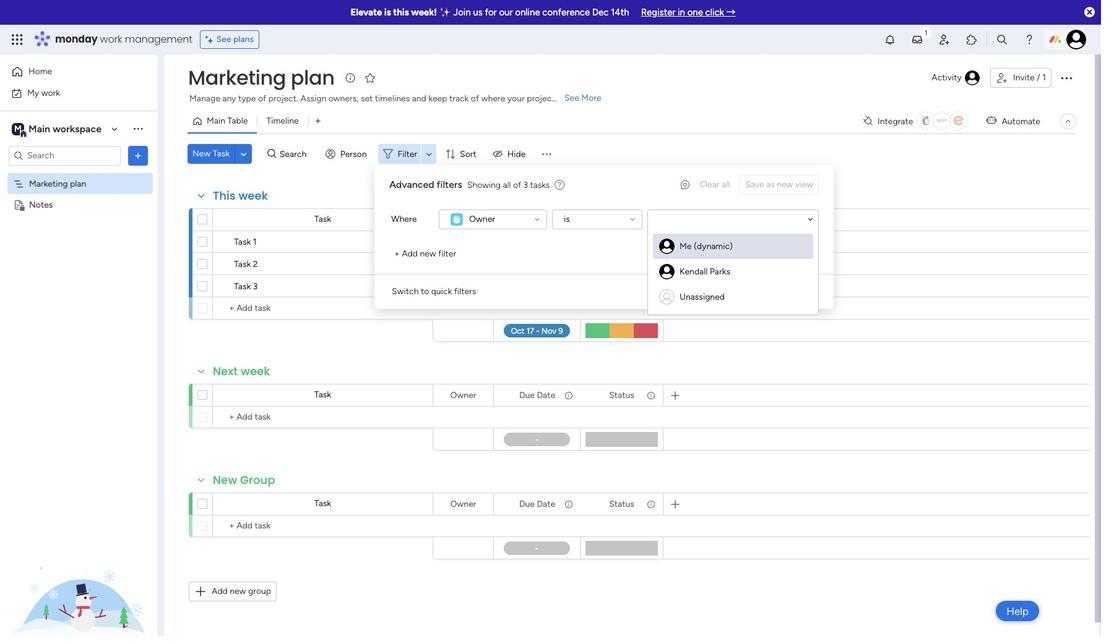 Task type: describe. For each thing, give the bounding box(es) containing it.
home
[[28, 66, 52, 77]]

on
[[630, 237, 640, 248]]

all inside "button"
[[722, 180, 730, 190]]

v2 done deadline image
[[498, 258, 508, 270]]

owners,
[[328, 93, 359, 104]]

next
[[213, 364, 238, 379]]

new task
[[193, 149, 230, 159]]

marketing plan inside list box
[[29, 179, 86, 189]]

1 vertical spatial 3
[[253, 282, 258, 292]]

elevate
[[351, 7, 382, 18]]

save
[[746, 180, 764, 190]]

working on it
[[596, 237, 648, 248]]

select product image
[[11, 33, 24, 46]]

/
[[1037, 72, 1040, 83]]

as
[[766, 180, 775, 190]]

register
[[641, 7, 676, 18]]

status field for this week
[[606, 213, 637, 227]]

search everything image
[[996, 33, 1008, 46]]

status for new group
[[609, 499, 634, 510]]

see for see more
[[565, 93, 579, 103]]

where
[[391, 214, 417, 225]]

next week
[[213, 364, 270, 379]]

due date for new group
[[519, 499, 555, 510]]

14th
[[611, 7, 629, 18]]

1 horizontal spatial of
[[471, 93, 479, 104]]

person
[[340, 149, 367, 159]]

management
[[125, 32, 192, 46]]

us
[[473, 7, 483, 18]]

new for new task
[[193, 149, 211, 159]]

kendall parks image
[[1067, 30, 1086, 50]]

me
[[680, 241, 692, 252]]

due date for next week
[[519, 390, 555, 401]]

kendall
[[680, 267, 708, 277]]

+ add new filter button
[[389, 245, 461, 264]]

home button
[[7, 62, 133, 82]]

main for main workspace
[[28, 123, 50, 135]]

nov 5
[[526, 260, 548, 269]]

project.
[[268, 93, 298, 104]]

status field for next week
[[606, 389, 637, 403]]

owner field for new group
[[447, 498, 479, 512]]

tasks
[[530, 180, 550, 190]]

arrow down image
[[422, 147, 436, 162]]

1 horizontal spatial plan
[[291, 64, 335, 92]]

add new group button
[[189, 583, 277, 602]]

notes
[[29, 200, 53, 210]]

invite / 1
[[1013, 72, 1046, 83]]

done
[[612, 259, 632, 269]]

week for this week
[[239, 188, 268, 204]]

autopilot image
[[986, 113, 997, 129]]

owner for this week
[[450, 214, 476, 225]]

set
[[361, 93, 373, 104]]

all inside advanced filters showing all of 3 tasks
[[503, 180, 511, 190]]

2 + add task text field from the top
[[219, 519, 427, 534]]

switch
[[392, 287, 419, 297]]

date for this week
[[537, 214, 555, 225]]

new for filter
[[420, 249, 436, 259]]

and
[[412, 93, 426, 104]]

add to favorites image
[[364, 71, 377, 84]]

your
[[508, 93, 525, 104]]

dec
[[592, 7, 609, 18]]

kendall parks image for kendall parks
[[659, 264, 675, 280]]

see plans
[[216, 34, 254, 45]]

view
[[795, 180, 813, 190]]

due for next week
[[519, 390, 535, 401]]

timeline
[[266, 116, 299, 126]]

0 vertical spatial add
[[402, 249, 418, 259]]

invite
[[1013, 72, 1035, 83]]

v2 search image
[[267, 147, 277, 161]]

filter
[[438, 249, 456, 259]]

m
[[14, 123, 22, 134]]

due date field for next week
[[516, 389, 558, 403]]

status for next week
[[609, 390, 634, 401]]

nov
[[526, 260, 541, 269]]

menu image
[[541, 148, 553, 160]]

for
[[485, 7, 497, 18]]

1 horizontal spatial column information image
[[646, 215, 656, 225]]

my
[[27, 88, 39, 98]]

automate
[[1002, 116, 1041, 127]]

0 horizontal spatial new
[[230, 587, 246, 597]]

timelines
[[375, 93, 410, 104]]

dapulse integrations image
[[864, 117, 873, 126]]

3 inside advanced filters showing all of 3 tasks
[[523, 180, 528, 190]]

help button
[[996, 602, 1039, 622]]

this
[[213, 188, 236, 204]]

v2 user feedback image
[[681, 179, 690, 192]]

join
[[453, 7, 471, 18]]

0 horizontal spatial of
[[258, 93, 266, 104]]

angle down image
[[241, 149, 247, 159]]

inbox image
[[911, 33, 924, 46]]

project
[[527, 93, 555, 104]]

any
[[222, 93, 236, 104]]

new task button
[[188, 144, 235, 164]]

show board description image
[[343, 72, 358, 84]]

my work
[[27, 88, 60, 98]]

workspace options image
[[132, 123, 144, 135]]

filter
[[398, 149, 417, 159]]

activity button
[[927, 68, 985, 88]]

workspace selection element
[[12, 122, 103, 138]]

see more
[[565, 93, 601, 103]]

column information image for new group's status 'field'
[[646, 500, 656, 510]]

where
[[481, 93, 505, 104]]

week for next week
[[241, 364, 270, 379]]

0 horizontal spatial is
[[384, 7, 391, 18]]

new for view
[[777, 180, 793, 190]]

manage any type of project. assign owners, set timelines and keep track of where your project stands.
[[189, 93, 585, 104]]

learn more image
[[555, 180, 565, 191]]

more
[[581, 93, 601, 103]]

notifications image
[[884, 33, 896, 46]]

2
[[253, 259, 258, 270]]

save as new view
[[746, 180, 813, 190]]

invite members image
[[938, 33, 951, 46]]

1 vertical spatial 1
[[253, 237, 257, 248]]

due for this week
[[519, 214, 535, 225]]

due date field for this week
[[516, 213, 558, 227]]

kendall parks image for me (dynamic)
[[659, 239, 675, 254]]

Marketing plan field
[[185, 64, 338, 92]]

Search in workspace field
[[26, 149, 103, 163]]

monday work management
[[55, 32, 192, 46]]

task 2
[[234, 259, 258, 270]]

1 + add task text field from the top
[[219, 301, 427, 316]]

main for main table
[[207, 116, 225, 126]]

column information image for status 'field' for next week
[[646, 391, 656, 401]]

Next week field
[[210, 364, 273, 380]]

clear all button
[[695, 175, 735, 195]]

advanced filters showing all of 3 tasks
[[389, 179, 550, 191]]

work for monday
[[100, 32, 122, 46]]



Task type: locate. For each thing, give the bounding box(es) containing it.
see inside button
[[216, 34, 231, 45]]

options image
[[1059, 71, 1074, 85], [132, 149, 144, 162], [476, 494, 485, 515], [646, 494, 654, 515]]

2 status field from the top
[[606, 389, 637, 403]]

None field
[[654, 209, 657, 232]]

help
[[1007, 606, 1029, 618]]

to
[[421, 287, 429, 297]]

see left more
[[565, 93, 579, 103]]

my work button
[[7, 83, 133, 103]]

help image
[[1023, 33, 1036, 46]]

sort
[[460, 149, 477, 159]]

track
[[449, 93, 469, 104]]

1 vertical spatial filters
[[454, 287, 476, 297]]

✨
[[439, 7, 451, 18]]

Status field
[[606, 213, 637, 227], [606, 389, 637, 403], [606, 498, 637, 512]]

0 vertical spatial marketing
[[188, 64, 286, 92]]

timeline button
[[257, 111, 308, 131]]

1 horizontal spatial list box
[[648, 229, 818, 310]]

1 horizontal spatial marketing
[[188, 64, 286, 92]]

2 vertical spatial new
[[230, 587, 246, 597]]

lottie animation element
[[0, 512, 158, 637]]

0 vertical spatial due date field
[[516, 213, 558, 227]]

0 vertical spatial kendall parks image
[[659, 239, 675, 254]]

due for new group
[[519, 499, 535, 510]]

1 horizontal spatial 3
[[523, 180, 528, 190]]

1 vertical spatial status field
[[606, 389, 637, 403]]

clear all
[[699, 180, 730, 190]]

0 vertical spatial + add task text field
[[219, 301, 427, 316]]

all right showing
[[503, 180, 511, 190]]

plan down search in workspace field
[[70, 179, 86, 189]]

quick
[[431, 287, 452, 297]]

new left "group"
[[213, 473, 237, 488]]

main
[[207, 116, 225, 126], [28, 123, 50, 135]]

new
[[777, 180, 793, 190], [420, 249, 436, 259], [230, 587, 246, 597]]

task 3
[[234, 282, 258, 292]]

1 vertical spatial due date field
[[516, 389, 558, 403]]

kendall parks
[[680, 267, 730, 277]]

Due Date field
[[516, 213, 558, 227], [516, 389, 558, 403], [516, 498, 558, 512]]

1 vertical spatial marketing plan
[[29, 179, 86, 189]]

1 kendall parks image from the top
[[659, 239, 675, 254]]

of right type
[[258, 93, 266, 104]]

owner field for next week
[[447, 389, 479, 403]]

register in one click →
[[641, 7, 736, 18]]

kendall parks image
[[659, 239, 675, 254], [659, 264, 675, 280]]

2 due from the top
[[519, 390, 535, 401]]

+ add new filter
[[394, 249, 456, 259]]

2 vertical spatial due date field
[[516, 498, 558, 512]]

apps image
[[966, 33, 978, 46]]

working
[[596, 237, 628, 248]]

plans
[[233, 34, 254, 45]]

status for this week
[[609, 214, 634, 225]]

2 due date field from the top
[[516, 389, 558, 403]]

2 vertical spatial due date
[[519, 499, 555, 510]]

1 vertical spatial new
[[420, 249, 436, 259]]

parks
[[710, 267, 730, 277]]

0 horizontal spatial new
[[193, 149, 211, 159]]

3 due date field from the top
[[516, 498, 558, 512]]

new down main table button on the top
[[193, 149, 211, 159]]

1 horizontal spatial work
[[100, 32, 122, 46]]

kendall parks image left the kendall
[[659, 264, 675, 280]]

1 inside button
[[1043, 72, 1046, 83]]

status
[[609, 214, 634, 225], [609, 390, 634, 401], [609, 499, 634, 510]]

main inside workspace selection element
[[28, 123, 50, 135]]

2 due date from the top
[[519, 390, 555, 401]]

week inside field
[[239, 188, 268, 204]]

due date for this week
[[519, 214, 555, 225]]

1 horizontal spatial main
[[207, 116, 225, 126]]

date for next week
[[537, 390, 555, 401]]

is left this
[[384, 7, 391, 18]]

0 vertical spatial 1
[[1043, 72, 1046, 83]]

list box containing me (dynamic)
[[648, 229, 818, 310]]

marketing plan up notes in the left top of the page
[[29, 179, 86, 189]]

elevate is this week! ✨ join us for our online conference dec 14th
[[351, 7, 629, 18]]

3 due from the top
[[519, 499, 535, 510]]

0 vertical spatial plan
[[291, 64, 335, 92]]

New Group field
[[210, 473, 278, 489]]

main table button
[[188, 111, 257, 131]]

date for new group
[[537, 499, 555, 510]]

one
[[688, 7, 703, 18]]

2 owner field from the top
[[447, 389, 479, 403]]

plan up assign
[[291, 64, 335, 92]]

0 horizontal spatial column information image
[[564, 500, 574, 510]]

save as new view button
[[740, 175, 819, 195]]

1 status field from the top
[[606, 213, 637, 227]]

marketing up notes in the left top of the page
[[29, 179, 68, 189]]

0 horizontal spatial 1
[[253, 237, 257, 248]]

0 horizontal spatial see
[[216, 34, 231, 45]]

filters right quick
[[454, 287, 476, 297]]

unassigned
[[680, 292, 725, 303]]

0 horizontal spatial marketing plan
[[29, 179, 86, 189]]

keep
[[429, 93, 447, 104]]

plan
[[291, 64, 335, 92], [70, 179, 86, 189]]

column information image for next week's due date field
[[564, 391, 574, 401]]

2 vertical spatial status
[[609, 499, 634, 510]]

owner for next week
[[450, 390, 476, 401]]

1 due from the top
[[519, 214, 535, 225]]

0 vertical spatial week
[[239, 188, 268, 204]]

→
[[726, 7, 736, 18]]

our
[[499, 7, 513, 18]]

1 status from the top
[[609, 214, 634, 225]]

hide
[[507, 149, 526, 159]]

main right workspace icon
[[28, 123, 50, 135]]

task
[[213, 149, 230, 159], [314, 214, 331, 225], [234, 237, 251, 248], [234, 259, 251, 270], [234, 282, 251, 292], [314, 390, 331, 401], [314, 499, 331, 509]]

1 horizontal spatial new
[[213, 473, 237, 488]]

this
[[393, 7, 409, 18]]

main inside button
[[207, 116, 225, 126]]

all right clear
[[722, 180, 730, 190]]

kendall parks image left 'me'
[[659, 239, 675, 254]]

marketing plan up type
[[188, 64, 335, 92]]

lottie animation image
[[0, 512, 158, 637]]

0 vertical spatial column information image
[[646, 215, 656, 225]]

person button
[[320, 144, 374, 164]]

manage
[[189, 93, 220, 104]]

3 status field from the top
[[606, 498, 637, 512]]

2 vertical spatial status field
[[606, 498, 637, 512]]

add left group
[[212, 587, 228, 597]]

filters inside button
[[454, 287, 476, 297]]

work right monday
[[100, 32, 122, 46]]

main table
[[207, 116, 248, 126]]

0 vertical spatial due
[[519, 214, 535, 225]]

private board image
[[13, 199, 25, 211]]

add view image
[[315, 117, 321, 126]]

2 date from the top
[[537, 390, 555, 401]]

2 horizontal spatial of
[[513, 180, 521, 190]]

filters down 'sort' popup button
[[437, 179, 462, 191]]

filters
[[437, 179, 462, 191], [454, 287, 476, 297]]

new for new group
[[213, 473, 237, 488]]

marketing plan
[[188, 64, 335, 92], [29, 179, 86, 189]]

of left tasks
[[513, 180, 521, 190]]

switch to quick filters
[[392, 287, 476, 297]]

2 kendall parks image from the top
[[659, 264, 675, 280]]

2 vertical spatial date
[[537, 499, 555, 510]]

new left group
[[230, 587, 246, 597]]

Search field
[[277, 145, 314, 163]]

0 vertical spatial 3
[[523, 180, 528, 190]]

options image
[[476, 385, 485, 406], [563, 385, 572, 406], [646, 385, 654, 406], [563, 494, 572, 515]]

0 horizontal spatial add
[[212, 587, 228, 597]]

owner field for this week
[[447, 213, 479, 227]]

1 vertical spatial kendall parks image
[[659, 264, 675, 280]]

week
[[239, 188, 268, 204], [241, 364, 270, 379]]

see for see plans
[[216, 34, 231, 45]]

0 vertical spatial status field
[[606, 213, 637, 227]]

list box
[[0, 171, 158, 383], [648, 229, 818, 310]]

1 vertical spatial is
[[564, 214, 570, 225]]

owner for new group
[[450, 499, 476, 510]]

stands.
[[557, 93, 585, 104]]

due date field for new group
[[516, 498, 558, 512]]

work for my
[[41, 88, 60, 98]]

add right + on the top left of the page
[[402, 249, 418, 259]]

0 horizontal spatial work
[[41, 88, 60, 98]]

advanced
[[389, 179, 434, 191]]

1 vertical spatial due date
[[519, 390, 555, 401]]

list box containing marketing plan
[[0, 171, 158, 383]]

week inside field
[[241, 364, 270, 379]]

1 horizontal spatial see
[[565, 93, 579, 103]]

option
[[0, 173, 158, 175]]

0 horizontal spatial plan
[[70, 179, 86, 189]]

+ Add task text field
[[219, 410, 427, 425]]

1 vertical spatial new
[[213, 473, 237, 488]]

task inside "button"
[[213, 149, 230, 159]]

3 left tasks
[[523, 180, 528, 190]]

week right next
[[241, 364, 270, 379]]

1 date from the top
[[537, 214, 555, 225]]

+
[[394, 249, 400, 259]]

1 vertical spatial week
[[241, 364, 270, 379]]

showing
[[467, 180, 501, 190]]

see left plans
[[216, 34, 231, 45]]

see more link
[[563, 92, 603, 105]]

1 horizontal spatial marketing plan
[[188, 64, 335, 92]]

1 right /
[[1043, 72, 1046, 83]]

Owner field
[[447, 213, 479, 227], [447, 389, 479, 403], [447, 498, 479, 512]]

3 status from the top
[[609, 499, 634, 510]]

work right my
[[41, 88, 60, 98]]

add new group
[[212, 587, 271, 597]]

online
[[515, 7, 540, 18]]

this week
[[213, 188, 268, 204]]

0 vertical spatial filters
[[437, 179, 462, 191]]

week right the this
[[239, 188, 268, 204]]

new left filter
[[420, 249, 436, 259]]

0 horizontal spatial list box
[[0, 171, 158, 383]]

+ Add task text field
[[219, 301, 427, 316], [219, 519, 427, 534]]

workspace image
[[12, 122, 24, 136]]

0 vertical spatial is
[[384, 7, 391, 18]]

3 due date from the top
[[519, 499, 555, 510]]

marketing
[[188, 64, 286, 92], [29, 179, 68, 189]]

is down learn more icon
[[564, 214, 570, 225]]

new group
[[213, 473, 275, 488]]

2 all from the left
[[503, 180, 511, 190]]

1 horizontal spatial is
[[564, 214, 570, 225]]

new right as
[[777, 180, 793, 190]]

0 vertical spatial new
[[193, 149, 211, 159]]

group
[[248, 587, 271, 597]]

(dynamic)
[[694, 241, 733, 252]]

2 vertical spatial owner field
[[447, 498, 479, 512]]

0 horizontal spatial main
[[28, 123, 50, 135]]

of right track
[[471, 93, 479, 104]]

me (dynamic)
[[680, 241, 733, 252]]

marketing up any
[[188, 64, 286, 92]]

conference
[[542, 7, 590, 18]]

of inside advanced filters showing all of 3 tasks
[[513, 180, 521, 190]]

0 horizontal spatial marketing
[[29, 179, 68, 189]]

see plans button
[[200, 30, 259, 49]]

0 vertical spatial owner field
[[447, 213, 479, 227]]

3 owner field from the top
[[447, 498, 479, 512]]

1 vertical spatial due
[[519, 390, 535, 401]]

hide button
[[488, 144, 533, 164]]

1 due date from the top
[[519, 214, 555, 225]]

in
[[678, 7, 685, 18]]

2 status from the top
[[609, 390, 634, 401]]

1 vertical spatial marketing
[[29, 179, 68, 189]]

1 owner field from the top
[[447, 213, 479, 227]]

1 vertical spatial add
[[212, 587, 228, 597]]

0 vertical spatial date
[[537, 214, 555, 225]]

2 horizontal spatial new
[[777, 180, 793, 190]]

click
[[705, 7, 724, 18]]

work inside button
[[41, 88, 60, 98]]

owner
[[469, 214, 495, 225], [450, 214, 476, 225], [450, 390, 476, 401], [450, 499, 476, 510]]

0 vertical spatial see
[[216, 34, 231, 45]]

plan inside list box
[[70, 179, 86, 189]]

1 horizontal spatial 1
[[1043, 72, 1046, 83]]

1 horizontal spatial new
[[420, 249, 436, 259]]

0 vertical spatial marketing plan
[[188, 64, 335, 92]]

new inside field
[[213, 473, 237, 488]]

1 vertical spatial + add task text field
[[219, 519, 427, 534]]

1 vertical spatial date
[[537, 390, 555, 401]]

1 vertical spatial status
[[609, 390, 634, 401]]

main left table
[[207, 116, 225, 126]]

1 vertical spatial owner field
[[447, 389, 479, 403]]

2 vertical spatial due
[[519, 499, 535, 510]]

group
[[240, 473, 275, 488]]

1 vertical spatial see
[[565, 93, 579, 103]]

3 date from the top
[[537, 499, 555, 510]]

1 image
[[921, 25, 932, 39]]

1 vertical spatial work
[[41, 88, 60, 98]]

column information image
[[646, 215, 656, 225], [564, 500, 574, 510]]

1 horizontal spatial all
[[722, 180, 730, 190]]

task 1
[[234, 237, 257, 248]]

1 all from the left
[[722, 180, 730, 190]]

5
[[543, 260, 548, 269]]

0 horizontal spatial 3
[[253, 282, 258, 292]]

0 vertical spatial new
[[777, 180, 793, 190]]

1 vertical spatial plan
[[70, 179, 86, 189]]

invite / 1 button
[[990, 68, 1052, 88]]

1 vertical spatial column information image
[[564, 500, 574, 510]]

1 up 2 on the top left
[[253, 237, 257, 248]]

status field for new group
[[606, 498, 637, 512]]

1 due date field from the top
[[516, 213, 558, 227]]

register in one click → link
[[641, 7, 736, 18]]

collapse board header image
[[1063, 116, 1073, 126]]

new inside "button"
[[193, 149, 211, 159]]

column information image
[[564, 215, 574, 225], [564, 391, 574, 401], [646, 391, 656, 401], [646, 500, 656, 510]]

This week field
[[210, 188, 271, 204]]

0 vertical spatial due date
[[519, 214, 555, 225]]

0 vertical spatial status
[[609, 214, 634, 225]]

sort button
[[440, 144, 484, 164]]

0 vertical spatial work
[[100, 32, 122, 46]]

3 down 2 on the top left
[[253, 282, 258, 292]]

0 horizontal spatial all
[[503, 180, 511, 190]]

it
[[642, 237, 648, 248]]

1 horizontal spatial add
[[402, 249, 418, 259]]

is
[[384, 7, 391, 18], [564, 214, 570, 225]]

type
[[238, 93, 256, 104]]

date
[[537, 214, 555, 225], [537, 390, 555, 401], [537, 499, 555, 510]]

filter button
[[378, 144, 436, 164]]



Task type: vqa. For each thing, say whether or not it's contained in the screenshot.
Search By Template Name, Creator Or Description search box
no



